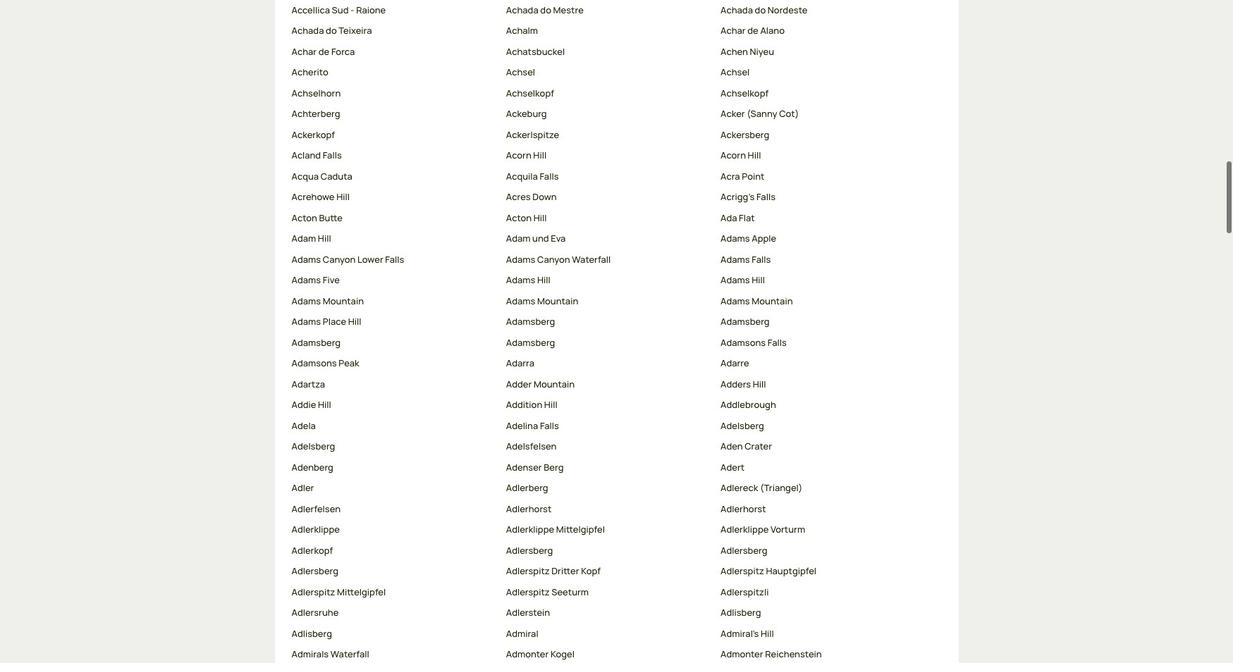 Task type: locate. For each thing, give the bounding box(es) containing it.
adelsfelsen
[[506, 440, 557, 453]]

do for nordeste
[[755, 3, 766, 16]]

1 adlerklippe from the left
[[292, 524, 340, 536]]

0 vertical spatial de
[[748, 24, 759, 37]]

achar de alano
[[721, 24, 785, 37]]

hill up the und
[[534, 212, 547, 224]]

1 horizontal spatial de
[[748, 24, 759, 37]]

addition hill link
[[506, 399, 710, 413]]

acrehowe hill link
[[292, 191, 495, 204]]

adlerklippe down adlerfelsen
[[292, 524, 340, 536]]

falls up down
[[540, 170, 559, 183]]

1 adam from the left
[[292, 232, 316, 245]]

do up achar de alano
[[755, 3, 766, 16]]

adlerhorst link down adlereck (triangel) link
[[721, 503, 924, 517]]

1 horizontal spatial achsel link
[[721, 66, 924, 80]]

1 horizontal spatial achsel
[[721, 66, 750, 79]]

0 horizontal spatial adlisberg link
[[292, 628, 495, 641]]

1 vertical spatial mittelgipfel
[[337, 586, 386, 599]]

2 adam from the left
[[506, 232, 531, 245]]

admonter for admonter kogel
[[506, 648, 549, 661]]

achsel link down achen niyeu link
[[721, 66, 924, 80]]

1 vertical spatial adlisberg
[[292, 628, 332, 640]]

adlerklippe down adlerberg
[[506, 524, 554, 536]]

adlerspitz mittelgipfel link
[[292, 586, 495, 600]]

cookie consent banner dialog
[[17, 597, 1217, 647]]

0 horizontal spatial achar
[[292, 45, 317, 58]]

waterfall right admirals
[[331, 648, 369, 661]]

admonter
[[506, 648, 549, 661], [721, 648, 764, 661]]

adlersberg link up adlerspitz mittelgipfel link on the left of page
[[292, 565, 495, 579]]

adams mountain link down adams five link
[[292, 295, 495, 308]]

0 horizontal spatial adelsberg link
[[292, 440, 495, 454]]

achar up achen
[[721, 24, 746, 37]]

acorn up acquila
[[506, 149, 532, 162]]

1 horizontal spatial adams mountain
[[506, 295, 579, 307]]

adams mountain down adams canyon waterfall at the top of page
[[506, 295, 579, 307]]

adelina falls
[[506, 420, 559, 432]]

achada inside achada do mestre link
[[506, 3, 539, 16]]

1 horizontal spatial adams mountain link
[[506, 295, 710, 308]]

do inside "link"
[[755, 3, 766, 16]]

de for alano
[[748, 24, 759, 37]]

adlerspitz for adlerspitz dritter kopf
[[506, 565, 550, 578]]

ackeburg
[[506, 107, 547, 120]]

1 horizontal spatial mittelgipfel
[[556, 524, 605, 536]]

2 acton from the left
[[506, 212, 532, 224]]

achsel down achen
[[721, 66, 750, 79]]

falls down point
[[757, 191, 776, 203]]

achada up achar de alano
[[721, 3, 753, 16]]

adlerhorst down adlerberg
[[506, 503, 552, 516]]

achselkopf link
[[506, 87, 710, 100], [721, 87, 924, 100]]

acorn hill up acra point
[[721, 149, 761, 162]]

0 vertical spatial adelsberg
[[721, 420, 764, 432]]

adlisberg up the admiral's
[[721, 607, 761, 620]]

adam
[[292, 232, 316, 245], [506, 232, 531, 245]]

admonter down the admiral's
[[721, 648, 764, 661]]

canyon for waterfall
[[537, 253, 570, 266]]

ackerlspitze link
[[506, 128, 710, 142]]

adlersberg link
[[506, 544, 710, 558], [721, 544, 924, 558], [292, 565, 495, 579]]

(triangel)
[[760, 482, 803, 495]]

adlereck (triangel)
[[721, 482, 803, 495]]

canyon down eva
[[537, 253, 570, 266]]

hill down adams falls
[[752, 274, 765, 287]]

1 horizontal spatial achada
[[506, 3, 539, 16]]

0 horizontal spatial achada
[[292, 24, 324, 37]]

1 vertical spatial adamsons
[[292, 357, 337, 370]]

achterberg link
[[292, 107, 495, 121]]

2 admonter from the left
[[721, 648, 764, 661]]

3 adams mountain from the left
[[721, 295, 793, 307]]

0 horizontal spatial acorn hill link
[[506, 149, 710, 163]]

adams hill down adams falls
[[721, 274, 765, 287]]

adam down acton hill
[[506, 232, 531, 245]]

adlerklippe
[[292, 524, 340, 536], [506, 524, 554, 536], [721, 524, 769, 536]]

2 horizontal spatial do
[[755, 3, 766, 16]]

1 horizontal spatial adlisberg link
[[721, 607, 924, 621]]

falls down 'apple'
[[752, 253, 771, 266]]

de inside achar de forca link
[[319, 45, 330, 58]]

2 canyon from the left
[[537, 253, 570, 266]]

acorn hill link down ackerlspitze 'link'
[[506, 149, 710, 163]]

adelsberg up adenberg
[[292, 440, 335, 453]]

adlerspitz up adlerspitzli
[[721, 565, 764, 578]]

dialog
[[0, 0, 1234, 664]]

0 horizontal spatial acorn
[[506, 149, 532, 162]]

achsel
[[506, 66, 535, 79], [721, 66, 750, 79]]

acorn hill link up acra point link
[[721, 149, 924, 163]]

0 horizontal spatial adlersberg link
[[292, 565, 495, 579]]

achar de forca
[[292, 45, 355, 58]]

mittelgipfel up adlersruhe link
[[337, 586, 386, 599]]

admonter for admonter reichenstein
[[721, 648, 764, 661]]

forca
[[331, 45, 355, 58]]

adlerspitzli
[[721, 586, 769, 599]]

admirals
[[292, 648, 329, 661]]

sud
[[332, 3, 349, 16]]

achsel down achatsbuckel
[[506, 66, 535, 79]]

hill up point
[[748, 149, 761, 162]]

1 vertical spatial adelsberg
[[292, 440, 335, 453]]

adlerklippe inside 'link'
[[721, 524, 769, 536]]

adams for first 'adams mountain' link from left
[[292, 295, 321, 307]]

0 horizontal spatial acorn hill
[[506, 149, 547, 162]]

0 horizontal spatial adlerklippe
[[292, 524, 340, 536]]

hill for 2nd adams hill link from left
[[752, 274, 765, 287]]

adamsons for adamsons falls
[[721, 336, 766, 349]]

niyeu
[[750, 45, 774, 58]]

achsel for second achsel link from the left
[[721, 66, 750, 79]]

adamsons up adartza
[[292, 357, 337, 370]]

five
[[323, 274, 340, 287]]

adlersberg down 'adlerkopf'
[[292, 565, 339, 578]]

adelsberg link
[[721, 420, 924, 433], [292, 440, 495, 454]]

adlerspitz up adlerstein
[[506, 586, 550, 599]]

adams canyon lower falls link
[[292, 253, 495, 267]]

achada
[[506, 3, 539, 16], [721, 3, 753, 16], [292, 24, 324, 37]]

acquila
[[506, 170, 538, 183]]

adlersberg for the middle adlersberg 'link'
[[506, 544, 553, 557]]

0 vertical spatial mittelgipfel
[[556, 524, 605, 536]]

adlersberg down adlerklippe vorturm
[[721, 544, 768, 557]]

achar for achar de alano
[[721, 24, 746, 37]]

3 adlerklippe from the left
[[721, 524, 769, 536]]

mittelgipfel for adlerklippe mittelgipfel
[[556, 524, 605, 536]]

adams mountain link up adamsons falls link
[[721, 295, 924, 308]]

hill down caduta
[[337, 191, 350, 203]]

caduta
[[321, 170, 353, 183]]

addition
[[506, 399, 543, 411]]

adamsons up adarre
[[721, 336, 766, 349]]

adams mountain for 2nd 'adams mountain' link from the right
[[506, 295, 579, 307]]

0 horizontal spatial do
[[326, 24, 337, 37]]

adlerklippe for adlerklippe mittelgipfel
[[506, 524, 554, 536]]

admirals waterfall link
[[292, 648, 495, 662]]

point
[[742, 170, 765, 183]]

kogel
[[551, 648, 575, 661]]

1 acorn hill from the left
[[506, 149, 547, 162]]

1 acorn hill link from the left
[[506, 149, 710, 163]]

mountain up the addition hill
[[534, 378, 575, 391]]

adlerklippe for adlerklippe vorturm
[[721, 524, 769, 536]]

0 horizontal spatial adlersberg
[[292, 565, 339, 578]]

hill down butte
[[318, 232, 331, 245]]

de left forca
[[319, 45, 330, 58]]

1 acton from the left
[[292, 212, 317, 224]]

2 acorn from the left
[[721, 149, 746, 162]]

2 achsel link from the left
[[721, 66, 924, 80]]

addie hill
[[292, 399, 331, 411]]

falls for acquila falls
[[540, 170, 559, 183]]

adams for 2nd 'adams mountain' link from the right
[[506, 295, 536, 307]]

acqua
[[292, 170, 319, 183]]

0 horizontal spatial achselkopf link
[[506, 87, 710, 100]]

0 horizontal spatial adams mountain
[[292, 295, 364, 307]]

do down accellica sud - raione
[[326, 24, 337, 37]]

aden crater
[[721, 440, 772, 453]]

0 horizontal spatial adlerhorst
[[506, 503, 552, 516]]

achada up achalm
[[506, 3, 539, 16]]

admiral link
[[506, 628, 710, 641]]

1 vertical spatial adlisberg link
[[292, 628, 495, 641]]

acra point link
[[721, 170, 924, 184]]

2 horizontal spatial achada
[[721, 3, 753, 16]]

adams mountain link down the adams canyon waterfall link
[[506, 295, 710, 308]]

1 horizontal spatial achselkopf
[[721, 87, 769, 99]]

acres down
[[506, 191, 557, 203]]

apple
[[752, 232, 777, 245]]

achselkopf link up acker (sanny cot) link
[[721, 87, 924, 100]]

adam down acton butte
[[292, 232, 316, 245]]

down
[[533, 191, 557, 203]]

1 horizontal spatial canyon
[[537, 253, 570, 266]]

1 achselkopf link from the left
[[506, 87, 710, 100]]

admonter down admiral on the bottom of page
[[506, 648, 549, 661]]

adamsons for adamsons peak
[[292, 357, 337, 370]]

adlerspitz for adlerspitz hauptgipfel
[[721, 565, 764, 578]]

1 adams mountain from the left
[[292, 295, 364, 307]]

adams mountain up "adams place hill"
[[292, 295, 364, 307]]

achsel link down achatsbuckel link
[[506, 66, 710, 80]]

adams place hill
[[292, 316, 361, 328]]

de inside "achar de alano" link
[[748, 24, 759, 37]]

cot)
[[779, 107, 799, 120]]

adelsberg for 'adelsberg' link to the bottom
[[292, 440, 335, 453]]

1 achsel link from the left
[[506, 66, 710, 80]]

dritter
[[552, 565, 580, 578]]

acton up adam hill
[[292, 212, 317, 224]]

adam for adam und eva
[[506, 232, 531, 245]]

adelsberg for the topmost 'adelsberg' link
[[721, 420, 764, 432]]

falls up caduta
[[323, 149, 342, 162]]

hill for first acorn hill link
[[533, 149, 547, 162]]

1 horizontal spatial acton
[[506, 212, 532, 224]]

waterfall down adam und eva link
[[572, 253, 611, 266]]

adlerhorst link up adlerklippe mittelgipfel link
[[506, 503, 710, 517]]

2 achselkopf from the left
[[721, 87, 769, 99]]

1 horizontal spatial adelsberg link
[[721, 420, 924, 433]]

falls
[[323, 149, 342, 162], [540, 170, 559, 183], [757, 191, 776, 203], [385, 253, 404, 266], [752, 253, 771, 266], [768, 336, 787, 349], [540, 420, 559, 432]]

hill down ackerlspitze
[[533, 149, 547, 162]]

adams inside 'link'
[[721, 232, 750, 245]]

0 horizontal spatial achsel
[[506, 66, 535, 79]]

hill up "admonter reichenstein"
[[761, 628, 774, 640]]

1 horizontal spatial adlerhorst link
[[721, 503, 924, 517]]

adela
[[292, 420, 316, 432]]

adlerberg
[[506, 482, 548, 495]]

achselhorn
[[292, 87, 341, 99]]

do for mestre
[[540, 3, 552, 16]]

adelsberg
[[721, 420, 764, 432], [292, 440, 335, 453]]

adlersberg link up 'adlerspitz hauptgipfel' link
[[721, 544, 924, 558]]

achar for achar de forca
[[292, 45, 317, 58]]

1 horizontal spatial adelsberg
[[721, 420, 764, 432]]

1 horizontal spatial adamsons
[[721, 336, 766, 349]]

canyon up five
[[323, 253, 356, 266]]

0 horizontal spatial adams hill link
[[506, 274, 710, 288]]

1 achselkopf from the left
[[506, 87, 554, 99]]

adlerhorst down adlereck
[[721, 503, 766, 516]]

adarra link
[[506, 357, 710, 371]]

achselkopf link up ackeburg link
[[506, 87, 710, 100]]

0 horizontal spatial mittelgipfel
[[337, 586, 386, 599]]

1 horizontal spatial achar
[[721, 24, 746, 37]]

adlerspitz up adlersruhe
[[292, 586, 335, 599]]

0 horizontal spatial de
[[319, 45, 330, 58]]

1 adams hill link from the left
[[506, 274, 710, 288]]

1 horizontal spatial adlersberg
[[506, 544, 553, 557]]

achsel for second achsel link from right
[[506, 66, 535, 79]]

admonter inside 'link'
[[721, 648, 764, 661]]

hill down adder mountain
[[544, 399, 558, 411]]

adams hill down adams canyon waterfall at the top of page
[[506, 274, 551, 287]]

adlereck (triangel) link
[[721, 482, 924, 496]]

adders hill link
[[721, 378, 924, 392]]

1 horizontal spatial do
[[540, 3, 552, 16]]

1 adlerhorst link from the left
[[506, 503, 710, 517]]

achselhorn link
[[292, 87, 495, 100]]

1 horizontal spatial adams hill link
[[721, 274, 924, 288]]

adelina falls link
[[506, 420, 710, 433]]

hill for acrehowe hill link
[[337, 191, 350, 203]]

hill down adams canyon waterfall at the top of page
[[537, 274, 551, 287]]

accellica
[[292, 3, 330, 16]]

0 horizontal spatial adams mountain link
[[292, 295, 495, 308]]

adams hill link down the adams canyon waterfall link
[[506, 274, 710, 288]]

1 vertical spatial waterfall
[[331, 648, 369, 661]]

mountain up place
[[323, 295, 364, 307]]

0 horizontal spatial adlerhorst link
[[506, 503, 710, 517]]

0 horizontal spatial adams hill
[[506, 274, 551, 287]]

1 horizontal spatial admonter
[[721, 648, 764, 661]]

achada inside achada do teixeira link
[[292, 24, 324, 37]]

adelsberg up aden crater
[[721, 420, 764, 432]]

1 horizontal spatial adams hill
[[721, 274, 765, 287]]

2 adlerklippe from the left
[[506, 524, 554, 536]]

1 vertical spatial achar
[[292, 45, 317, 58]]

0 horizontal spatial adamsons
[[292, 357, 337, 370]]

2 adams mountain from the left
[[506, 295, 579, 307]]

adelsfelsen link
[[506, 440, 710, 454]]

adlisberg link up admiral's hill link
[[721, 607, 924, 621]]

falls for adamsons falls
[[768, 336, 787, 349]]

1 admonter from the left
[[506, 648, 549, 661]]

0 horizontal spatial canyon
[[323, 253, 356, 266]]

adlisberg up admirals
[[292, 628, 332, 640]]

de left alano in the top of the page
[[748, 24, 759, 37]]

adelsberg link up "aden crater" "link"
[[721, 420, 924, 433]]

achada do mestre link
[[506, 3, 710, 17]]

admiral's hill
[[721, 628, 774, 640]]

falls down the addition hill
[[540, 420, 559, 432]]

2 achsel from the left
[[721, 66, 750, 79]]

acorn hill link
[[506, 149, 710, 163], [721, 149, 924, 163]]

adams hill link down adams falls link
[[721, 274, 924, 288]]

achada inside achada do nordeste "link"
[[721, 3, 753, 16]]

achada down accellica at the top
[[292, 24, 324, 37]]

1 horizontal spatial adam
[[506, 232, 531, 245]]

1 vertical spatial de
[[319, 45, 330, 58]]

addlebrough link
[[721, 399, 924, 413]]

1 horizontal spatial acorn
[[721, 149, 746, 162]]

falls up adarre link
[[768, 336, 787, 349]]

acton for acton butte
[[292, 212, 317, 224]]

acorn up acra
[[721, 149, 746, 162]]

1 horizontal spatial acorn hill
[[721, 149, 761, 162]]

kopf
[[581, 565, 601, 578]]

falls for acland falls
[[323, 149, 342, 162]]

mountain up adamsons falls
[[752, 295, 793, 307]]

adamsons peak
[[292, 357, 360, 370]]

adams hill
[[506, 274, 551, 287], [721, 274, 765, 287]]

0 vertical spatial waterfall
[[572, 253, 611, 266]]

achselkopf for 2nd achselkopf link from the left
[[721, 87, 769, 99]]

adlerhorst link
[[506, 503, 710, 517], [721, 503, 924, 517]]

adams mountain up adamsons falls
[[721, 295, 793, 307]]

adlersberg up adlerspitz dritter kopf
[[506, 544, 553, 557]]

adams for adams canyon lower falls link
[[292, 253, 321, 266]]

adamsberg link
[[506, 316, 710, 329], [721, 316, 924, 329], [292, 336, 495, 350], [506, 336, 710, 350]]

0 horizontal spatial adam
[[292, 232, 316, 245]]

0 vertical spatial adamsons
[[721, 336, 766, 349]]

mittelgipfel
[[556, 524, 605, 536], [337, 586, 386, 599]]

adlerspitz for adlerspitz seeturm
[[506, 586, 550, 599]]

1 horizontal spatial adlisberg
[[721, 607, 761, 620]]

acton down acres
[[506, 212, 532, 224]]

1 adlerhorst from the left
[[506, 503, 552, 516]]

adelsberg link up the adenberg link
[[292, 440, 495, 454]]

achar up acherito
[[292, 45, 317, 58]]

achselkopf
[[506, 87, 554, 99], [721, 87, 769, 99]]

adams mountain
[[292, 295, 364, 307], [506, 295, 579, 307], [721, 295, 793, 307]]

0 horizontal spatial acton
[[292, 212, 317, 224]]

2 adlerhorst link from the left
[[721, 503, 924, 517]]

0 horizontal spatial admonter
[[506, 648, 549, 661]]

hill for addition hill link
[[544, 399, 558, 411]]

achada do nordeste link
[[721, 3, 924, 17]]

0 horizontal spatial adelsberg
[[292, 440, 335, 453]]

1 achsel from the left
[[506, 66, 535, 79]]

acrehowe hill
[[292, 191, 350, 203]]

peak
[[339, 357, 360, 370]]

2 horizontal spatial adams mountain link
[[721, 295, 924, 308]]

mittelgipfel for adlerspitz mittelgipfel
[[337, 586, 386, 599]]

0 horizontal spatial waterfall
[[331, 648, 369, 661]]

2 adlerhorst from the left
[[721, 503, 766, 516]]

0 horizontal spatial achsel link
[[506, 66, 710, 80]]

1 horizontal spatial acorn hill link
[[721, 149, 924, 163]]

adlerklippe vorturm link
[[721, 524, 924, 537]]

achselkopf up ackeburg
[[506, 87, 554, 99]]

acton hill
[[506, 212, 547, 224]]

hill up addlebrough at right
[[753, 378, 766, 391]]

adlerklippe down adlereck
[[721, 524, 769, 536]]

0 vertical spatial achar
[[721, 24, 746, 37]]

adenser
[[506, 461, 542, 474]]

achen
[[721, 45, 748, 58]]

1 horizontal spatial adlerklippe
[[506, 524, 554, 536]]

1 horizontal spatial achselkopf link
[[721, 87, 924, 100]]

acorn hill
[[506, 149, 547, 162], [721, 149, 761, 162]]

achada for achada do teixeira
[[292, 24, 324, 37]]

2 horizontal spatial adlerklippe
[[721, 524, 769, 536]]

achselkopf up acker
[[721, 87, 769, 99]]

acres
[[506, 191, 531, 203]]

acland
[[292, 149, 321, 162]]

achen niyeu
[[721, 45, 774, 58]]

ackerkopf
[[292, 128, 335, 141]]

adlerspitz up adlerspitz seeturm
[[506, 565, 550, 578]]

2 horizontal spatial adlersberg
[[721, 544, 768, 557]]

adams for adams place hill link
[[292, 316, 321, 328]]

2 horizontal spatial adams mountain
[[721, 295, 793, 307]]

adlersberg link up "adlerspitz dritter kopf" link
[[506, 544, 710, 558]]

1 acorn from the left
[[506, 149, 532, 162]]

acorn hill up acquila
[[506, 149, 547, 162]]

acton butte link
[[292, 212, 495, 225]]

adlerklippe link
[[292, 524, 495, 537]]

adlisberg link down adlersruhe link
[[292, 628, 495, 641]]

adlerklippe mittelgipfel
[[506, 524, 605, 536]]

0 horizontal spatial achselkopf
[[506, 87, 554, 99]]

adarra
[[506, 357, 535, 370]]

achterberg
[[292, 107, 340, 120]]

1 canyon from the left
[[323, 253, 356, 266]]

1 horizontal spatial adlerhorst
[[721, 503, 766, 516]]

achatsbuckel link
[[506, 45, 710, 59]]

acrigg's falls
[[721, 191, 776, 203]]

hill right addie
[[318, 399, 331, 411]]

do left 'mestre'
[[540, 3, 552, 16]]

mittelgipfel up kopf
[[556, 524, 605, 536]]

adams mountain link
[[292, 295, 495, 308], [506, 295, 710, 308], [721, 295, 924, 308]]



Task type: vqa. For each thing, say whether or not it's contained in the screenshot.
Hot
no



Task type: describe. For each thing, give the bounding box(es) containing it.
acherito link
[[292, 66, 495, 80]]

1 horizontal spatial adlersberg link
[[506, 544, 710, 558]]

adams apple
[[721, 232, 777, 245]]

adlerhorst for first adlerhorst link from the right
[[721, 503, 766, 516]]

adders
[[721, 378, 751, 391]]

ada
[[721, 212, 737, 224]]

aden crater link
[[721, 440, 924, 454]]

flat
[[739, 212, 755, 224]]

adams mountain for first 'adams mountain' link from left
[[292, 295, 364, 307]]

hill for first acorn hill link from right
[[748, 149, 761, 162]]

addlebrough
[[721, 399, 776, 411]]

accellica sud - raione link
[[292, 3, 495, 17]]

2 adams hill from the left
[[721, 274, 765, 287]]

acrehowe
[[292, 191, 335, 203]]

3 adams mountain link from the left
[[721, 295, 924, 308]]

achada do teixeira link
[[292, 24, 495, 38]]

adelina
[[506, 420, 538, 432]]

acland falls link
[[292, 149, 495, 163]]

adler
[[292, 482, 314, 495]]

adarre
[[721, 357, 750, 370]]

acorn for first acorn hill link
[[506, 149, 532, 162]]

seeturm
[[552, 586, 589, 599]]

reichenstein
[[765, 648, 822, 661]]

acres down link
[[506, 191, 710, 204]]

adlerspitz seeturm
[[506, 586, 589, 599]]

adlereck
[[721, 482, 759, 495]]

de for forca
[[319, 45, 330, 58]]

achada for achada do nordeste
[[721, 3, 753, 16]]

adams for second adams hill link from right
[[506, 274, 536, 287]]

acrigg's falls link
[[721, 191, 924, 204]]

acorn for first acorn hill link from right
[[721, 149, 746, 162]]

adamsons falls link
[[721, 336, 924, 350]]

adams apple link
[[721, 232, 924, 246]]

adam hill link
[[292, 232, 495, 246]]

acton butte
[[292, 212, 343, 224]]

adlerspitz hauptgipfel
[[721, 565, 817, 578]]

adam for adam hill
[[292, 232, 316, 245]]

adams for 2nd adams hill link from left
[[721, 274, 750, 287]]

1 vertical spatial adelsberg link
[[292, 440, 495, 454]]

addition hill
[[506, 399, 558, 411]]

hill right place
[[348, 316, 361, 328]]

adlerspitz mittelgipfel
[[292, 586, 386, 599]]

adlersberg for the rightmost adlersberg 'link'
[[721, 544, 768, 557]]

acra point
[[721, 170, 765, 183]]

adenberg link
[[292, 461, 495, 475]]

lower
[[358, 253, 384, 266]]

adams for adams apple 'link'
[[721, 232, 750, 245]]

ackersberg link
[[721, 128, 924, 142]]

achen niyeu link
[[721, 45, 924, 59]]

hill for admiral's hill link
[[761, 628, 774, 640]]

falls for acrigg's falls
[[757, 191, 776, 203]]

vorturm
[[771, 524, 806, 536]]

admonter kogel
[[506, 648, 575, 661]]

mestre
[[553, 3, 584, 16]]

acker
[[721, 107, 745, 120]]

0 vertical spatial adlisberg
[[721, 607, 761, 620]]

achalm
[[506, 24, 538, 37]]

adert link
[[721, 461, 924, 475]]

acherito
[[292, 66, 328, 79]]

2 achselkopf link from the left
[[721, 87, 924, 100]]

canyon for lower
[[323, 253, 356, 266]]

ackerkopf link
[[292, 128, 495, 142]]

2 adams mountain link from the left
[[506, 295, 710, 308]]

acra
[[721, 170, 740, 183]]

hauptgipfel
[[766, 565, 817, 578]]

achada for achada do mestre
[[506, 3, 539, 16]]

acqua caduta link
[[292, 170, 495, 184]]

adlersberg for the left adlersberg 'link'
[[292, 565, 339, 578]]

adlerspitzli link
[[721, 586, 924, 600]]

hill for adders hill link
[[753, 378, 766, 391]]

adlerhorst for 1st adlerhorst link from left
[[506, 503, 552, 516]]

hill for addie hill link
[[318, 399, 331, 411]]

hill for adam hill link
[[318, 232, 331, 245]]

eva
[[551, 232, 566, 245]]

acker (sanny cot) link
[[721, 107, 924, 121]]

adams for the adams canyon waterfall link
[[506, 253, 536, 266]]

adela link
[[292, 420, 495, 433]]

adarre link
[[721, 357, 924, 371]]

adam und eva
[[506, 232, 566, 245]]

adlerklippe for 'adlerklippe' link
[[292, 524, 340, 536]]

0 horizontal spatial adlisberg
[[292, 628, 332, 640]]

admiral's hill link
[[721, 628, 924, 641]]

adams mountain for 3rd 'adams mountain' link
[[721, 295, 793, 307]]

2 adams hill link from the left
[[721, 274, 924, 288]]

adams canyon waterfall
[[506, 253, 611, 266]]

aden
[[721, 440, 743, 453]]

ada flat link
[[721, 212, 924, 225]]

0 vertical spatial adelsberg link
[[721, 420, 924, 433]]

adlerstein link
[[506, 607, 710, 621]]

falls for adams falls
[[752, 253, 771, 266]]

acquila falls
[[506, 170, 559, 183]]

1 adams hill from the left
[[506, 274, 551, 287]]

adams for adams falls link
[[721, 253, 750, 266]]

admiral's
[[721, 628, 759, 640]]

adams five
[[292, 274, 340, 287]]

adams for 3rd 'adams mountain' link
[[721, 295, 750, 307]]

achselkopf for 2nd achselkopf link from the right
[[506, 87, 554, 99]]

ada flat
[[721, 212, 755, 224]]

alano
[[761, 24, 785, 37]]

adlersruhe
[[292, 607, 339, 620]]

butte
[[319, 212, 343, 224]]

acrigg's
[[721, 191, 755, 203]]

2 acorn hill link from the left
[[721, 149, 924, 163]]

0 vertical spatial adlisberg link
[[721, 607, 924, 621]]

falls down adam hill link
[[385, 253, 404, 266]]

acton for acton hill
[[506, 212, 532, 224]]

adams for adams five link
[[292, 274, 321, 287]]

adlerfelsen
[[292, 503, 341, 516]]

berg
[[544, 461, 564, 474]]

addie hill link
[[292, 399, 495, 413]]

place
[[323, 316, 346, 328]]

falls for adelina falls
[[540, 420, 559, 432]]

1 horizontal spatial waterfall
[[572, 253, 611, 266]]

adder
[[506, 378, 532, 391]]

adlerklippe mittelgipfel link
[[506, 524, 710, 537]]

mountain down adams canyon waterfall at the top of page
[[537, 295, 579, 307]]

2 horizontal spatial adlersberg link
[[721, 544, 924, 558]]

adams place hill link
[[292, 316, 495, 329]]

adlerspitz hauptgipfel link
[[721, 565, 924, 579]]

adlerspitz for adlerspitz mittelgipfel
[[292, 586, 335, 599]]

ackerlspitze
[[506, 128, 559, 141]]

achar de alano link
[[721, 24, 924, 38]]

do for teixeira
[[326, 24, 337, 37]]

acquila falls link
[[506, 170, 710, 184]]

hill for second adams hill link from right
[[537, 274, 551, 287]]

2 acorn hill from the left
[[721, 149, 761, 162]]

accellica sud - raione
[[292, 3, 386, 16]]

adams falls link
[[721, 253, 924, 267]]

hill for acton hill link on the top
[[534, 212, 547, 224]]

adlerstein
[[506, 607, 550, 620]]

1 adams mountain link from the left
[[292, 295, 495, 308]]



